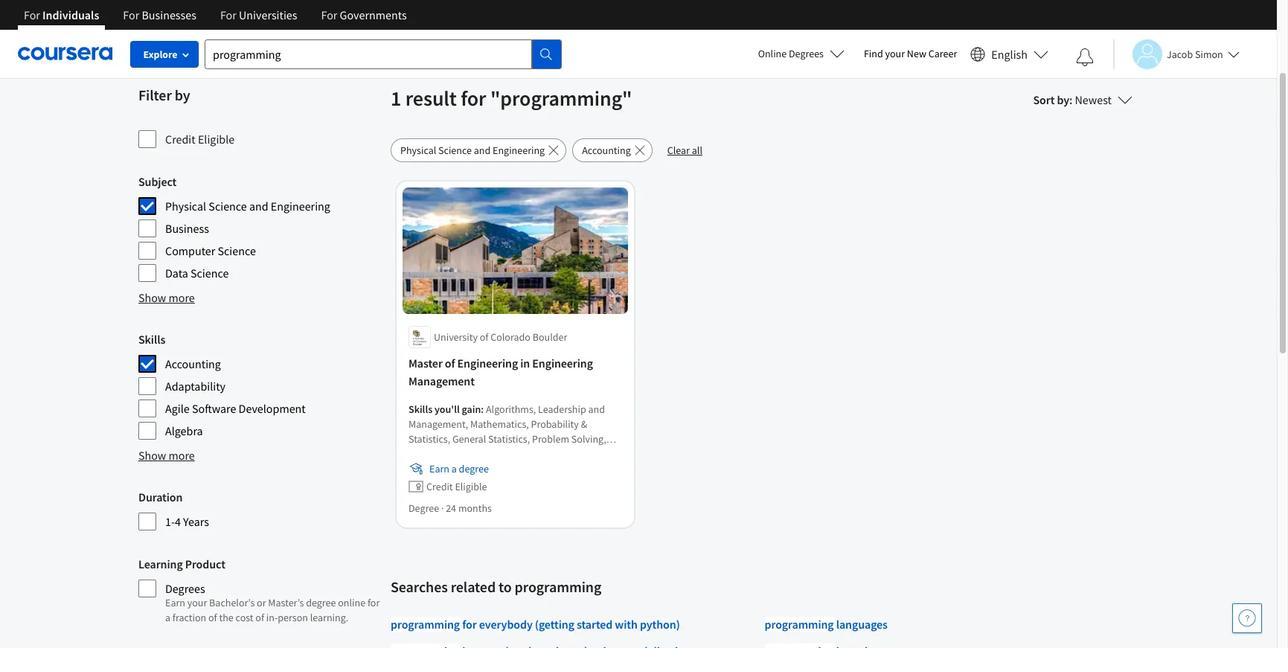 Task type: locate. For each thing, give the bounding box(es) containing it.
:
[[1069, 92, 1073, 107], [481, 403, 484, 416]]

0 vertical spatial physical
[[400, 144, 436, 157]]

1 show from the top
[[138, 290, 166, 305]]

degree up months
[[459, 462, 489, 476]]

by
[[175, 86, 190, 104], [1057, 92, 1069, 107]]

for left individuals
[[24, 7, 40, 22]]

0 horizontal spatial a
[[165, 611, 170, 624]]

months
[[458, 502, 492, 515]]

0 horizontal spatial your
[[187, 596, 207, 609]]

skills group
[[138, 330, 382, 441]]

1 more from the top
[[169, 290, 195, 305]]

for left governments
[[321, 7, 337, 22]]

science
[[438, 144, 472, 157], [209, 199, 247, 214], [218, 243, 256, 258], [191, 266, 229, 281]]

getting
[[539, 617, 574, 632]]

0 horizontal spatial physical
[[165, 199, 206, 214]]

0 vertical spatial show more
[[138, 290, 195, 305]]

1 vertical spatial accounting
[[165, 356, 221, 371]]

show more for data science
[[138, 290, 195, 305]]

your inside find your new career link
[[885, 47, 905, 60]]

show more button for data science
[[138, 289, 195, 307]]

physical
[[400, 144, 436, 157], [165, 199, 206, 214]]

by right sort
[[1057, 92, 1069, 107]]

0 vertical spatial and
[[474, 144, 491, 157]]

for
[[461, 85, 486, 112], [367, 596, 380, 609], [462, 617, 477, 632]]

1 horizontal spatial credit
[[426, 480, 453, 494]]

programming up getting
[[515, 578, 601, 596]]

1 vertical spatial more
[[169, 448, 195, 463]]

of left in- at the left of the page
[[255, 611, 264, 624]]

more down the data
[[169, 290, 195, 305]]

1 horizontal spatial eligible
[[455, 480, 487, 494]]

searches
[[391, 578, 448, 596]]

by for sort
[[1057, 92, 1069, 107]]

show more down algebra
[[138, 448, 195, 463]]

more down algebra
[[169, 448, 195, 463]]

your for earn
[[187, 596, 207, 609]]

show more button down the data
[[138, 289, 195, 307]]

0 vertical spatial your
[[885, 47, 905, 60]]

1 vertical spatial credit
[[426, 480, 453, 494]]

2 more from the top
[[169, 448, 195, 463]]

0 vertical spatial skills
[[138, 332, 165, 347]]

0 horizontal spatial eligible
[[198, 132, 235, 147]]

more for algebra
[[169, 448, 195, 463]]

1 horizontal spatial a
[[451, 462, 457, 476]]

all
[[692, 144, 702, 157]]

degree inside earn your bachelor's or master's degree online for a fraction of the cost of in-person learning.
[[306, 596, 336, 609]]

a inside earn your bachelor's or master's degree online for a fraction of the cost of in-person learning.
[[165, 611, 170, 624]]

degree
[[459, 462, 489, 476], [306, 596, 336, 609]]

1 vertical spatial physical
[[165, 199, 206, 214]]

for businesses
[[123, 7, 196, 22]]

1 horizontal spatial earn
[[429, 462, 449, 476]]

0 vertical spatial eligible
[[198, 132, 235, 147]]

and down 1 result for "programming"
[[474, 144, 491, 157]]

science up data science
[[218, 243, 256, 258]]

1 vertical spatial show more button
[[138, 446, 195, 464]]

for right result
[[461, 85, 486, 112]]

skills up adaptability
[[138, 332, 165, 347]]

0 horizontal spatial by
[[175, 86, 190, 104]]

2 for from the left
[[123, 7, 139, 22]]

duration
[[138, 490, 183, 505]]

physical science and engineering down 1 result for "programming"
[[400, 144, 545, 157]]

: left 'newest'
[[1069, 92, 1073, 107]]

1 horizontal spatial by
[[1057, 92, 1069, 107]]

eligible
[[198, 132, 235, 147], [455, 480, 487, 494]]

management
[[409, 374, 475, 389]]

subject group
[[138, 173, 382, 283]]

0 horizontal spatial degree
[[306, 596, 336, 609]]

newest
[[1075, 92, 1112, 107]]

0 horizontal spatial programming
[[391, 617, 460, 632]]

jacob
[[1167, 47, 1193, 61]]

0 vertical spatial degrees
[[789, 47, 824, 60]]

master of engineering in engineering management
[[409, 356, 593, 389]]

programming down the searches
[[391, 617, 460, 632]]

governments
[[340, 7, 407, 22]]

science down computer science
[[191, 266, 229, 281]]

by for filter
[[175, 86, 190, 104]]

show down algebra
[[138, 448, 166, 463]]

degree up learning.
[[306, 596, 336, 609]]

1 horizontal spatial degree
[[459, 462, 489, 476]]

engineering inside subject group
[[271, 199, 330, 214]]

physical science and engineering inside subject group
[[165, 199, 330, 214]]

1 vertical spatial credit eligible
[[426, 480, 487, 494]]

jacob simon
[[1167, 47, 1223, 61]]

clear all button
[[658, 138, 711, 162]]

0 vertical spatial show
[[138, 290, 166, 305]]

1 horizontal spatial credit eligible
[[426, 480, 487, 494]]

0 horizontal spatial :
[[481, 403, 484, 416]]

earn
[[429, 462, 449, 476], [165, 596, 185, 609]]

degrees down learning product
[[165, 581, 205, 596]]

english button
[[965, 30, 1054, 78]]

0 horizontal spatial accounting
[[165, 356, 221, 371]]

of inside master of engineering in engineering management
[[445, 356, 455, 371]]

started
[[577, 617, 613, 632]]

degree
[[409, 502, 439, 515]]

None search field
[[205, 39, 562, 69]]

your for find
[[885, 47, 905, 60]]

accounting up adaptability
[[165, 356, 221, 371]]

earn up ·
[[429, 462, 449, 476]]

1 vertical spatial degree
[[306, 596, 336, 609]]

1 horizontal spatial accounting
[[582, 144, 631, 157]]

for for businesses
[[123, 7, 139, 22]]

1 show more from the top
[[138, 290, 195, 305]]

0 vertical spatial more
[[169, 290, 195, 305]]

of left colorado
[[480, 331, 488, 344]]

physical science and engineering up computer science
[[165, 199, 330, 214]]

0 horizontal spatial and
[[249, 199, 268, 214]]

skills inside group
[[138, 332, 165, 347]]

earn up fraction
[[165, 596, 185, 609]]

a up 24
[[451, 462, 457, 476]]

the
[[219, 611, 233, 624]]

accounting
[[582, 144, 631, 157], [165, 356, 221, 371]]

programming for programming languages
[[765, 617, 834, 632]]

everybody
[[479, 617, 533, 632]]

1 horizontal spatial physical
[[400, 144, 436, 157]]

a left fraction
[[165, 611, 170, 624]]

programming
[[515, 578, 601, 596], [391, 617, 460, 632], [765, 617, 834, 632]]

your up fraction
[[187, 596, 207, 609]]

0 horizontal spatial degrees
[[165, 581, 205, 596]]

your inside earn your bachelor's or master's degree online for a fraction of the cost of in-person learning.
[[187, 596, 207, 609]]

for left businesses
[[123, 7, 139, 22]]

of
[[480, 331, 488, 344], [445, 356, 455, 371], [208, 611, 217, 624], [255, 611, 264, 624]]

for
[[24, 7, 40, 22], [123, 7, 139, 22], [220, 7, 237, 22], [321, 7, 337, 22]]

new
[[907, 47, 926, 60]]

of left the
[[208, 611, 217, 624]]

accounting down "programming"
[[582, 144, 631, 157]]

find
[[864, 47, 883, 60]]

1 vertical spatial show more
[[138, 448, 195, 463]]

2 show more button from the top
[[138, 446, 195, 464]]

"programming"
[[490, 85, 632, 112]]

programming for everybody ( getting
[[391, 617, 574, 632]]

for governments
[[321, 7, 407, 22]]

master
[[409, 356, 443, 371]]

2 vertical spatial for
[[462, 617, 477, 632]]

of up management
[[445, 356, 455, 371]]

filter
[[138, 86, 172, 104]]

colorado
[[491, 331, 530, 344]]

help center image
[[1238, 609, 1256, 627]]

fraction
[[173, 611, 206, 624]]

0 vertical spatial degree
[[459, 462, 489, 476]]

show
[[138, 290, 166, 305], [138, 448, 166, 463]]

show more down the data
[[138, 290, 195, 305]]

online
[[338, 596, 365, 609]]

for left universities
[[220, 7, 237, 22]]

clear
[[667, 144, 690, 157]]

for left everybody
[[462, 617, 477, 632]]

your
[[885, 47, 905, 60], [187, 596, 207, 609]]

learning product
[[138, 557, 225, 571]]

for for individuals
[[24, 7, 40, 22]]

you'll
[[435, 403, 460, 416]]

physical up business
[[165, 199, 206, 214]]

1 vertical spatial physical science and engineering
[[165, 199, 330, 214]]

programming left languages
[[765, 617, 834, 632]]

and up computer science
[[249, 199, 268, 214]]

credit
[[165, 132, 195, 147], [426, 480, 453, 494]]

1 vertical spatial show
[[138, 448, 166, 463]]

your right find
[[885, 47, 905, 60]]

show down the data
[[138, 290, 166, 305]]

What do you want to learn? text field
[[205, 39, 532, 69]]

python
[[640, 617, 676, 632]]

credit up ·
[[426, 480, 453, 494]]

accounting inside button
[[582, 144, 631, 157]]

2 horizontal spatial programming
[[765, 617, 834, 632]]

0 horizontal spatial skills
[[138, 332, 165, 347]]

1 vertical spatial :
[[481, 403, 484, 416]]

engineering inside button
[[493, 144, 545, 157]]

with
[[615, 617, 638, 632]]

0 vertical spatial earn
[[429, 462, 449, 476]]

2 show from the top
[[138, 448, 166, 463]]

credit eligible down earn a degree
[[426, 480, 487, 494]]

and
[[474, 144, 491, 157], [249, 199, 268, 214]]

earn inside earn your bachelor's or master's degree online for a fraction of the cost of in-person learning.
[[165, 596, 185, 609]]

1 horizontal spatial degrees
[[789, 47, 824, 60]]

degree · 24 months
[[409, 502, 492, 515]]

data
[[165, 266, 188, 281]]

credit down filter by
[[165, 132, 195, 147]]

1 horizontal spatial :
[[1069, 92, 1073, 107]]

2 show more from the top
[[138, 448, 195, 463]]

0 horizontal spatial earn
[[165, 596, 185, 609]]

skills left you'll
[[409, 403, 433, 416]]

for inside earn your bachelor's or master's degree online for a fraction of the cost of in-person learning.
[[367, 596, 380, 609]]

0 vertical spatial accounting
[[582, 144, 631, 157]]

1 vertical spatial earn
[[165, 596, 185, 609]]

4 for from the left
[[321, 7, 337, 22]]

1 show more button from the top
[[138, 289, 195, 307]]

credit eligible
[[165, 132, 235, 147], [426, 480, 487, 494]]

1
[[391, 85, 401, 112]]

1 vertical spatial skills
[[409, 403, 433, 416]]

earn for earn a degree
[[429, 462, 449, 476]]

jacob simon button
[[1113, 39, 1240, 69]]

physical inside button
[[400, 144, 436, 157]]

skills
[[138, 332, 165, 347], [409, 403, 433, 416]]

show more button down algebra
[[138, 446, 195, 464]]

0 horizontal spatial physical science and engineering
[[165, 199, 330, 214]]

1 horizontal spatial your
[[885, 47, 905, 60]]

0 vertical spatial physical science and engineering
[[400, 144, 545, 157]]

0 horizontal spatial credit
[[165, 132, 195, 147]]

learning product group
[[138, 555, 382, 631]]

1 vertical spatial your
[[187, 596, 207, 609]]

science down result
[[438, 144, 472, 157]]

more
[[169, 290, 195, 305], [169, 448, 195, 463]]

computer
[[165, 243, 215, 258]]

skills for skills you'll gain :
[[409, 403, 433, 416]]

: right you'll
[[481, 403, 484, 416]]

explore
[[143, 48, 177, 61]]

1 for from the left
[[24, 7, 40, 22]]

data science
[[165, 266, 229, 281]]

1 vertical spatial for
[[367, 596, 380, 609]]

and inside subject group
[[249, 199, 268, 214]]

years
[[183, 514, 209, 529]]

1 horizontal spatial programming
[[515, 578, 601, 596]]

1 vertical spatial and
[[249, 199, 268, 214]]

1 horizontal spatial physical science and engineering
[[400, 144, 545, 157]]

degrees right online
[[789, 47, 824, 60]]

for right online
[[367, 596, 380, 609]]

physical science and engineering button
[[391, 138, 566, 162]]

physical down result
[[400, 144, 436, 157]]

0 horizontal spatial credit eligible
[[165, 132, 235, 147]]

university of colorado boulder
[[434, 331, 567, 344]]

1 vertical spatial degrees
[[165, 581, 205, 596]]

credit eligible down filter by
[[165, 132, 235, 147]]

1 horizontal spatial and
[[474, 144, 491, 157]]

duration group
[[138, 488, 382, 531]]

0 vertical spatial show more button
[[138, 289, 195, 307]]

3 for from the left
[[220, 7, 237, 22]]

1 horizontal spatial skills
[[409, 403, 433, 416]]

sort by : newest
[[1033, 92, 1112, 107]]

1 vertical spatial a
[[165, 611, 170, 624]]

by right filter
[[175, 86, 190, 104]]

find your new career link
[[856, 45, 965, 63]]



Task type: describe. For each thing, give the bounding box(es) containing it.
degrees inside dropdown button
[[789, 47, 824, 60]]

show more button for algebra
[[138, 446, 195, 464]]

more for data science
[[169, 290, 195, 305]]

development
[[239, 401, 306, 416]]

explore button
[[130, 41, 199, 68]]

university
[[434, 331, 478, 344]]

languages
[[836, 617, 888, 632]]

online
[[758, 47, 787, 60]]

for individuals
[[24, 7, 99, 22]]

0 vertical spatial for
[[461, 85, 486, 112]]

programming for programming for everybody ( getting
[[391, 617, 460, 632]]

software
[[192, 401, 236, 416]]

online degrees button
[[746, 37, 856, 70]]

individuals
[[42, 7, 99, 22]]

for universities
[[220, 7, 297, 22]]

in
[[520, 356, 530, 371]]

accounting button
[[572, 138, 652, 162]]

show more for algebra
[[138, 448, 195, 463]]

0 vertical spatial credit
[[165, 132, 195, 147]]

24
[[446, 502, 456, 515]]

result
[[405, 85, 457, 112]]

physical science and engineering inside button
[[400, 144, 545, 157]]

sort
[[1033, 92, 1055, 107]]

cost
[[236, 611, 253, 624]]

)
[[676, 617, 680, 632]]

learning
[[138, 557, 183, 571]]

learning.
[[310, 611, 348, 624]]

business
[[165, 221, 209, 236]]

1-4 years
[[165, 514, 209, 529]]

simon
[[1195, 47, 1223, 61]]

skills for skills
[[138, 332, 165, 347]]

algebra
[[165, 423, 203, 438]]

banner navigation
[[12, 0, 419, 41]]

1 result for "programming"
[[391, 85, 632, 112]]

english
[[991, 47, 1028, 61]]

or
[[257, 596, 266, 609]]

0 vertical spatial a
[[451, 462, 457, 476]]

earn your bachelor's or master's degree online for a fraction of the cost of in-person learning.
[[165, 596, 380, 624]]

earn for earn your bachelor's or master's degree online for a fraction of the cost of in-person learning.
[[165, 596, 185, 609]]

adaptability
[[165, 379, 226, 394]]

programming languages
[[765, 617, 888, 632]]

earn a degree
[[429, 462, 489, 476]]

started with python )
[[577, 617, 680, 632]]

coursera image
[[18, 42, 112, 66]]

science up business
[[209, 199, 247, 214]]

for for universities
[[220, 7, 237, 22]]

universities
[[239, 7, 297, 22]]

science inside button
[[438, 144, 472, 157]]

agile
[[165, 401, 190, 416]]

(
[[535, 617, 539, 632]]

agile software development
[[165, 401, 306, 416]]

0 vertical spatial :
[[1069, 92, 1073, 107]]

computer science
[[165, 243, 256, 258]]

searches related to programming
[[391, 578, 601, 596]]

physical inside subject group
[[165, 199, 206, 214]]

master of engineering in engineering management link
[[409, 355, 622, 390]]

bachelor's
[[209, 596, 255, 609]]

and inside physical science and engineering button
[[474, 144, 491, 157]]

0 vertical spatial credit eligible
[[165, 132, 235, 147]]

show for data science
[[138, 290, 166, 305]]

find your new career
[[864, 47, 957, 60]]

for for governments
[[321, 7, 337, 22]]

master's
[[268, 596, 304, 609]]

accounting inside skills group
[[165, 356, 221, 371]]

career
[[928, 47, 957, 60]]

4
[[175, 514, 181, 529]]

show for algebra
[[138, 448, 166, 463]]

·
[[441, 502, 444, 515]]

businesses
[[142, 7, 196, 22]]

filter by
[[138, 86, 190, 104]]

product
[[185, 557, 225, 571]]

skills you'll gain :
[[409, 403, 486, 416]]

person
[[278, 611, 308, 624]]

1 vertical spatial eligible
[[455, 480, 487, 494]]

show notifications image
[[1076, 48, 1094, 66]]

clear all
[[667, 144, 702, 157]]

gain
[[462, 403, 481, 416]]

in-
[[266, 611, 278, 624]]

online degrees
[[758, 47, 824, 60]]

subject
[[138, 174, 177, 189]]

boulder
[[533, 331, 567, 344]]

degrees inside the learning product group
[[165, 581, 205, 596]]

to
[[499, 578, 512, 596]]

related
[[451, 578, 496, 596]]



Task type: vqa. For each thing, say whether or not it's contained in the screenshot.
list containing Complete the
no



